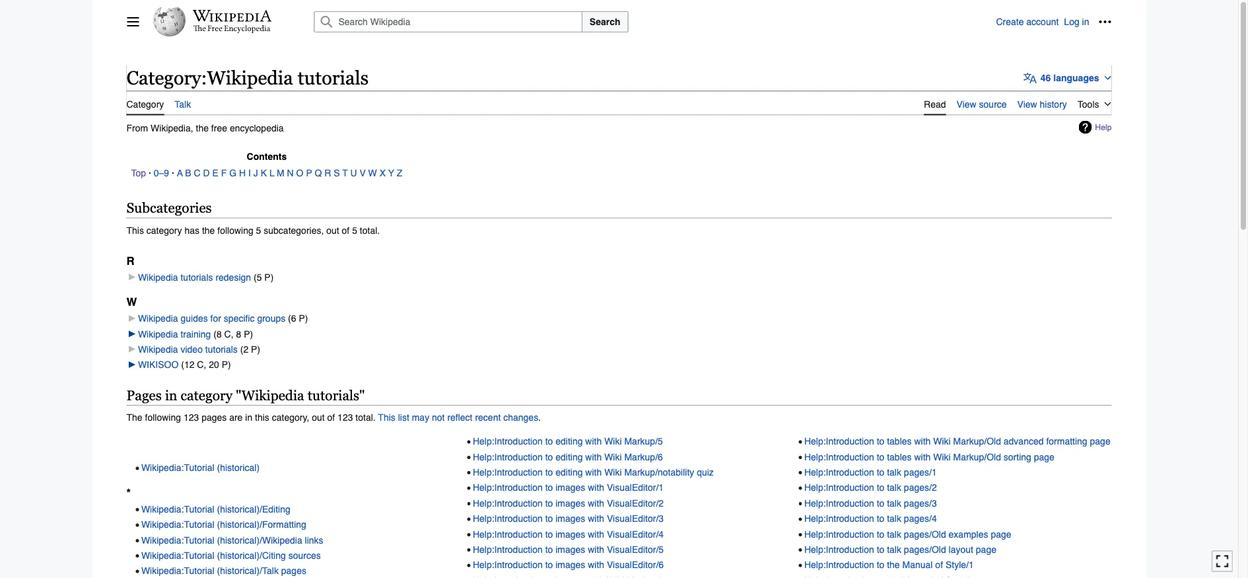 Task type: locate. For each thing, give the bounding box(es) containing it.
editing up help:introduction to images with visualeditor/1 link
[[556, 467, 583, 477]]

123
[[184, 412, 199, 423], [338, 412, 353, 423]]

0 horizontal spatial following
[[145, 412, 181, 423]]

c, left 8
[[224, 329, 234, 339]]

this left list
[[378, 412, 396, 423]]

2 horizontal spatial of
[[936, 560, 943, 570]]

1 vertical spatial tutorials
[[181, 272, 213, 282]]

view left source
[[957, 99, 977, 109]]

out right subcategories,
[[327, 225, 339, 235]]

2 expand image from the top
[[129, 361, 135, 368]]

5 left subcategories,
[[256, 225, 261, 235]]

the right has
[[202, 225, 215, 235]]

pages down 'sources' in the bottom of the page
[[281, 566, 307, 576]]

search
[[590, 17, 621, 27]]

in right log
[[1083, 17, 1090, 27]]

wikipedia:tutorial up wikipedia:tutorial (historical)/editing link
[[141, 463, 214, 473]]

t
[[342, 167, 348, 178]]

1 vertical spatial of
[[327, 412, 335, 423]]

p) for (12 c, 20 p)
[[222, 359, 231, 370]]

*
[[127, 486, 131, 499]]

pages/old up manual
[[904, 544, 947, 555]]

pages
[[127, 387, 162, 403]]

help:introduction to images with visualeditor/4 link
[[473, 529, 664, 539]]

following right has
[[218, 225, 254, 235]]

category
[[127, 67, 201, 89], [127, 99, 164, 109]]

view for view source
[[957, 99, 977, 109]]

46 languages
[[1041, 73, 1100, 83]]

help:introduction to talk pages/2 link
[[805, 482, 937, 493]]

of down tutorials"
[[327, 412, 335, 423]]

the
[[127, 412, 142, 423]]

in right pages at the left bottom of page
[[165, 387, 177, 403]]

wikipedia training link
[[138, 329, 211, 339]]

pages left 'are'
[[202, 412, 227, 423]]

1 editing from the top
[[556, 436, 583, 447]]

5 talk from the top
[[887, 529, 902, 539]]

tables up help:introduction to tables with wiki markup/old sorting page 'link'
[[887, 436, 912, 447]]

wikipedia:tutorial down wikipedia:tutorial (historical) link
[[141, 504, 214, 514]]

markup/notability
[[625, 467, 695, 477]]

1 horizontal spatial out
[[327, 225, 339, 235]]

main content
[[121, 59, 1120, 578]]

pages/3
[[904, 498, 937, 508]]

w
[[368, 167, 377, 178], [127, 296, 137, 309]]

navigation containing contents
[[127, 146, 407, 185]]

0 horizontal spatial pages
[[202, 412, 227, 423]]

g link
[[229, 167, 237, 178]]

talk
[[887, 467, 902, 477], [887, 482, 902, 493], [887, 498, 902, 508], [887, 513, 902, 524], [887, 529, 902, 539], [887, 544, 902, 555]]

0 vertical spatial w
[[368, 167, 377, 178]]

1 markup/old from the top
[[954, 436, 1002, 447]]

0 vertical spatial in
[[1083, 17, 1090, 27]]

5
[[256, 225, 261, 235], [352, 225, 357, 235]]

q link
[[315, 167, 322, 178]]

the down help:introduction to talk pages/old layout page link
[[887, 560, 900, 570]]

0 vertical spatial expand image
[[129, 331, 135, 337]]

r down subcategories
[[127, 254, 135, 267]]

tables
[[887, 436, 912, 447], [887, 451, 912, 462]]

view left history
[[1018, 99, 1038, 109]]

1 horizontal spatial pages
[[281, 566, 307, 576]]

0 vertical spatial total.
[[360, 225, 380, 235]]

3 talk from the top
[[887, 498, 902, 508]]

1 vertical spatial in
[[165, 387, 177, 403]]

p) for (2 p)
[[251, 344, 260, 355]]

0 vertical spatial category
[[127, 67, 201, 89]]

the
[[196, 123, 209, 133], [202, 225, 215, 235], [887, 560, 900, 570]]

1 expand image from the top
[[129, 331, 135, 337]]

0 vertical spatial tutorials
[[298, 67, 369, 89]]

46
[[1041, 73, 1051, 83]]

editing down help:introduction to editing with wiki markup/5 link
[[556, 451, 583, 462]]

talk left pages/3
[[887, 498, 902, 508]]

the left free
[[196, 123, 209, 133]]

images down help:introduction to images with visualeditor/1 link
[[556, 498, 586, 508]]

out
[[327, 225, 339, 235], [312, 412, 325, 423]]

category up talk link
[[127, 67, 201, 89]]

tables up pages/1
[[887, 451, 912, 462]]

1 vertical spatial editing
[[556, 451, 583, 462]]

navigation
[[127, 146, 407, 185]]

123 left 'are'
[[184, 412, 199, 423]]

Search search field
[[298, 11, 997, 32]]

talk up help:introduction to talk pages/old layout page link
[[887, 529, 902, 539]]

this down subcategories
[[127, 225, 144, 235]]

wikipedia for wikipedia tutorials redesign
[[138, 272, 178, 282]]

1 horizontal spatial r
[[325, 167, 331, 178]]

1 horizontal spatial 123
[[338, 412, 353, 423]]

sorting
[[1004, 451, 1032, 462]]

wikisoo link
[[138, 359, 179, 370]]

1 vertical spatial tables
[[887, 451, 912, 462]]

a b c d e f g h i j k l m n o p q r s t u v w x y z
[[177, 167, 403, 178]]

y link
[[388, 167, 394, 178]]

‎ left "(5"
[[251, 272, 251, 282]]

in
[[1083, 17, 1090, 27], [165, 387, 177, 403], [245, 412, 253, 423]]

wikipedia:tutorial down wikipedia:tutorial (historical)/citing sources link
[[141, 566, 214, 576]]

0 horizontal spatial w
[[127, 296, 137, 309]]

2 vertical spatial editing
[[556, 467, 583, 477]]

wikipedia:tutorial up wikipedia:tutorial (historical)/talk pages link
[[141, 550, 214, 561]]

c,
[[224, 329, 234, 339], [197, 359, 206, 370]]

of inside the help:introduction to tables with wiki markup/old advanced formatting page help:introduction to tables with wiki markup/old sorting page help:introduction to talk pages/1 help:introduction to talk pages/2 help:introduction to talk pages/3 help:introduction to talk pages/4 help:introduction to talk pages/old examples page help:introduction to talk pages/old layout page help:introduction to the manual of style/1
[[936, 560, 943, 570]]

2 vertical spatial in
[[245, 412, 253, 423]]

category for category : wikipedia tutorials
[[127, 67, 201, 89]]

wiki up help:introduction to tables with wiki markup/old sorting page 'link'
[[934, 436, 951, 447]]

o link
[[296, 167, 304, 178]]

1 vertical spatial expand image
[[129, 361, 135, 368]]

total.
[[360, 225, 380, 235], [356, 412, 376, 423]]

view
[[957, 99, 977, 109], [1018, 99, 1038, 109]]

1 horizontal spatial of
[[342, 225, 350, 235]]

3 editing from the top
[[556, 467, 583, 477]]

in right 'are'
[[245, 412, 253, 423]]

v link
[[360, 167, 366, 178]]

5 wikipedia:tutorial from the top
[[141, 550, 214, 561]]

navigation inside main content
[[127, 146, 407, 185]]

category : wikipedia tutorials
[[127, 67, 369, 89]]

0 horizontal spatial view
[[957, 99, 977, 109]]

out right category, on the bottom
[[312, 412, 325, 423]]

k link
[[261, 167, 267, 178]]

talk up "help:introduction to the manual of style/1" link
[[887, 544, 902, 555]]

1 vertical spatial w
[[127, 296, 137, 309]]

1 vertical spatial out
[[312, 412, 325, 423]]

"wikipedia
[[236, 387, 304, 403]]

total. down w link
[[360, 225, 380, 235]]

page down advanced at the bottom right
[[1034, 451, 1055, 462]]

1 tables from the top
[[887, 436, 912, 447]]

page right formatting
[[1090, 436, 1111, 447]]

pages/old down pages/4
[[904, 529, 947, 539]]

log in link
[[1065, 17, 1090, 27]]

1 vertical spatial category
[[127, 99, 164, 109]]

wikipedia:tutorial down wikipedia:tutorial (historical)/editing link
[[141, 519, 214, 530]]

markup/old left advanced at the bottom right
[[954, 436, 1002, 447]]

p) right 20
[[222, 359, 231, 370]]

wikipedia video tutorials ‎ (2 p)
[[138, 344, 260, 355]]

1 vertical spatial pages
[[281, 566, 307, 576]]

subcategories
[[127, 200, 212, 216]]

0 horizontal spatial out
[[312, 412, 325, 423]]

r left the s
[[325, 167, 331, 178]]

2 5 from the left
[[352, 225, 357, 235]]

1 vertical spatial following
[[145, 412, 181, 423]]

expand image left wikisoo link
[[129, 361, 135, 368]]

1 vertical spatial markup/old
[[954, 451, 1002, 462]]

visualeditor/4
[[607, 529, 664, 539]]

with
[[586, 436, 602, 447], [915, 436, 931, 447], [586, 451, 602, 462], [915, 451, 931, 462], [586, 467, 602, 477], [588, 482, 605, 493], [588, 498, 605, 508], [588, 513, 605, 524], [588, 529, 605, 539], [588, 544, 605, 555], [588, 560, 605, 570]]

0 vertical spatial markup/old
[[954, 436, 1002, 447]]

2 category from the top
[[127, 99, 164, 109]]

visualeditor/6
[[607, 560, 664, 570]]

visualeditor/5
[[607, 544, 664, 555]]

0 vertical spatial r
[[325, 167, 331, 178]]

2 talk from the top
[[887, 482, 902, 493]]

menu image
[[127, 15, 140, 28]]

create
[[997, 17, 1024, 27]]

images down help:introduction to images with visualeditor/5 link
[[556, 560, 586, 570]]

0 horizontal spatial 5
[[256, 225, 261, 235]]

0 vertical spatial pages
[[202, 412, 227, 423]]

total. down tutorials"
[[356, 412, 376, 423]]

talk left the pages/2
[[887, 482, 902, 493]]

c
[[194, 167, 201, 178]]

0 vertical spatial tables
[[887, 436, 912, 447]]

1 vertical spatial pages/old
[[904, 544, 947, 555]]

category up from at the top
[[127, 99, 164, 109]]

0 vertical spatial editing
[[556, 436, 583, 447]]

1 vertical spatial c,
[[197, 359, 206, 370]]

wiki up visualeditor/1
[[605, 467, 622, 477]]

following right the
[[145, 412, 181, 423]]

e
[[212, 167, 219, 178]]

tools
[[1078, 99, 1100, 109]]

Search Wikipedia search field
[[314, 11, 583, 32]]

2 123 from the left
[[338, 412, 353, 423]]

0 vertical spatial this
[[127, 225, 144, 235]]

the inside the help:introduction to tables with wiki markup/old advanced formatting page help:introduction to tables with wiki markup/old sorting page help:introduction to talk pages/1 help:introduction to talk pages/2 help:introduction to talk pages/3 help:introduction to talk pages/4 help:introduction to talk pages/old examples page help:introduction to talk pages/old layout page help:introduction to the manual of style/1
[[887, 560, 900, 570]]

6 images from the top
[[556, 560, 586, 570]]

1 vertical spatial this
[[378, 412, 396, 423]]

2 view from the left
[[1018, 99, 1038, 109]]

images up help:introduction to images with visualeditor/2 "link" on the bottom of the page
[[556, 482, 586, 493]]

talk left pages/1
[[887, 467, 902, 477]]

p)
[[264, 272, 274, 282], [299, 313, 308, 324], [244, 329, 253, 339], [251, 344, 260, 355], [222, 359, 231, 370]]

the free encyclopedia image
[[194, 25, 271, 34]]

talk up "help:introduction to talk pages/old examples page" link on the bottom right of page
[[887, 513, 902, 524]]

following
[[218, 225, 254, 235], [145, 412, 181, 423]]

editing
[[556, 436, 583, 447], [556, 451, 583, 462], [556, 467, 583, 477]]

pages inside * wikipedia:tutorial (historical)/editing wikipedia:tutorial (historical)/formatting wikipedia:tutorial (historical)/wikipedia links wikipedia:tutorial (historical)/citing sources wikipedia:tutorial (historical)/talk pages
[[281, 566, 307, 576]]

1 wikipedia:tutorial from the top
[[141, 463, 214, 473]]

wikipedia for wikipedia guides for specific groups
[[138, 313, 178, 324]]

wikipedia:tutorial down wikipedia:tutorial (historical)/formatting link
[[141, 535, 214, 545]]

0 horizontal spatial r
[[127, 254, 135, 267]]

1 horizontal spatial c,
[[224, 329, 234, 339]]

to
[[545, 436, 553, 447], [877, 436, 885, 447], [545, 451, 553, 462], [877, 451, 885, 462], [545, 467, 553, 477], [877, 467, 885, 477], [545, 482, 553, 493], [877, 482, 885, 493], [545, 498, 553, 508], [877, 498, 885, 508], [545, 513, 553, 524], [877, 513, 885, 524], [545, 529, 553, 539], [877, 529, 885, 539], [545, 544, 553, 555], [877, 544, 885, 555], [545, 560, 553, 570], [877, 560, 885, 570]]

search button
[[582, 11, 629, 32]]

123 down tutorials"
[[338, 412, 353, 423]]

2 vertical spatial of
[[936, 560, 943, 570]]

v
[[360, 167, 366, 178]]

3 images from the top
[[556, 513, 586, 524]]

20
[[209, 359, 219, 370]]

account
[[1027, 17, 1059, 27]]

in inside personal tools navigation
[[1083, 17, 1090, 27]]

p) right (2 at the left bottom
[[251, 344, 260, 355]]

1 horizontal spatial following
[[218, 225, 254, 235]]

1 horizontal spatial 5
[[352, 225, 357, 235]]

wikipedia
[[207, 67, 293, 89], [138, 272, 178, 282], [138, 313, 178, 324], [138, 329, 178, 339], [138, 344, 178, 355]]

2 tables from the top
[[887, 451, 912, 462]]

images down help:introduction to images with visualeditor/2 "link" on the bottom of the page
[[556, 513, 586, 524]]

expand image left wikipedia training link
[[129, 331, 135, 337]]

visualeditor/1
[[607, 482, 664, 493]]

1 view from the left
[[957, 99, 977, 109]]

‎ left (2 at the left bottom
[[238, 344, 238, 355]]

1 category from the top
[[127, 67, 201, 89]]

1 horizontal spatial w
[[368, 167, 377, 178]]

0 horizontal spatial this
[[127, 225, 144, 235]]

2 vertical spatial the
[[887, 560, 900, 570]]

images up help:introduction to images with visualeditor/5 link
[[556, 529, 586, 539]]

of left style/1
[[936, 560, 943, 570]]

t link
[[342, 167, 348, 178]]

talk
[[175, 99, 191, 109]]

editing up help:introduction to editing with wiki markup/6 link
[[556, 436, 583, 447]]

0 horizontal spatial c,
[[197, 359, 206, 370]]

0 vertical spatial out
[[327, 225, 339, 235]]

from wikipedia, the free encyclopedia
[[127, 123, 284, 133]]

0 vertical spatial pages/old
[[904, 529, 947, 539]]

0 horizontal spatial 123
[[184, 412, 199, 423]]

help:introduction
[[473, 436, 543, 447], [805, 436, 875, 447], [473, 451, 543, 462], [805, 451, 875, 462], [473, 467, 543, 477], [805, 467, 875, 477], [473, 482, 543, 493], [805, 482, 875, 493], [473, 498, 543, 508], [805, 498, 875, 508], [473, 513, 543, 524], [805, 513, 875, 524], [473, 529, 543, 539], [805, 529, 875, 539], [473, 544, 543, 555], [805, 544, 875, 555], [473, 560, 543, 570], [805, 560, 875, 570]]

help:introduction to tables with wiki markup/old advanced formatting page help:introduction to tables with wiki markup/old sorting page help:introduction to talk pages/1 help:introduction to talk pages/2 help:introduction to talk pages/3 help:introduction to talk pages/4 help:introduction to talk pages/old examples page help:introduction to talk pages/old layout page help:introduction to the manual of style/1
[[805, 436, 1111, 570]]

p) right "(5"
[[264, 272, 274, 282]]

category down 20
[[181, 387, 233, 403]]

markup/old down help:introduction to tables with wiki markup/old advanced formatting page link
[[954, 451, 1002, 462]]

(5
[[254, 272, 262, 282]]

c, left 20
[[197, 359, 206, 370]]

of right subcategories,
[[342, 225, 350, 235]]

1 horizontal spatial view
[[1018, 99, 1038, 109]]

wikipedia for wikipedia training
[[138, 329, 178, 339]]

expand image
[[129, 331, 135, 337], [129, 361, 135, 368]]

0 vertical spatial following
[[218, 225, 254, 235]]

h link
[[239, 167, 246, 178]]

i
[[248, 167, 251, 178]]

(historical)/talk
[[217, 566, 279, 576]]

pages
[[202, 412, 227, 423], [281, 566, 307, 576]]

category down subcategories
[[147, 225, 182, 235]]

2 pages/old from the top
[[904, 544, 947, 555]]

has
[[185, 225, 200, 235]]

.
[[539, 412, 541, 423]]

expand image for wikisoo ‎ (12 c, 20 p)
[[129, 361, 135, 368]]

r inside navigation
[[325, 167, 331, 178]]

2 horizontal spatial in
[[1083, 17, 1090, 27]]

6 talk from the top
[[887, 544, 902, 555]]

5 down u link
[[352, 225, 357, 235]]

images up help:introduction to images with visualeditor/6 "link"
[[556, 544, 586, 555]]



Task type: vqa. For each thing, say whether or not it's contained in the screenshot.
Remove icon
no



Task type: describe. For each thing, give the bounding box(es) containing it.
examples
[[949, 529, 989, 539]]

this list may not reflect recent changes link
[[378, 412, 539, 423]]

from
[[127, 123, 148, 133]]

y
[[388, 167, 394, 178]]

s link
[[334, 167, 340, 178]]

6 wikipedia:tutorial from the top
[[141, 566, 214, 576]]

category,
[[272, 412, 309, 423]]

j
[[254, 167, 258, 178]]

groups
[[257, 313, 286, 324]]

d
[[203, 167, 210, 178]]

g
[[229, 167, 237, 178]]

top
[[131, 167, 146, 178]]

1 horizontal spatial in
[[245, 412, 253, 423]]

main content containing category
[[121, 59, 1120, 578]]

view source
[[957, 99, 1007, 109]]

j link
[[254, 167, 258, 178]]

‎ left the (12
[[179, 359, 179, 370]]

are
[[229, 412, 243, 423]]

u
[[350, 167, 357, 178]]

‎ left "(6"
[[286, 313, 286, 324]]

wikipedia image
[[193, 10, 272, 22]]

* wikipedia:tutorial (historical)/editing wikipedia:tutorial (historical)/formatting wikipedia:tutorial (historical)/wikipedia links wikipedia:tutorial (historical)/citing sources wikipedia:tutorial (historical)/talk pages
[[127, 486, 323, 576]]

s
[[334, 167, 340, 178]]

2 wikipedia:tutorial from the top
[[141, 504, 214, 514]]

view for view history
[[1018, 99, 1038, 109]]

(12
[[181, 359, 195, 370]]

sources
[[289, 550, 321, 561]]

0–9 link
[[154, 167, 169, 178]]

help:introduction to editing with wiki markup/6 link
[[473, 451, 663, 462]]

p) right 8
[[244, 329, 253, 339]]

2 vertical spatial tutorials
[[205, 344, 238, 355]]

links
[[305, 535, 323, 545]]

wikisoo ‎ (12 c, 20 p)
[[138, 359, 231, 370]]

contents
[[247, 151, 287, 162]]

expand image for wikipedia training ‎ (8 c, 8 p)
[[129, 331, 135, 337]]

wikipedia guides for specific groups link
[[138, 313, 286, 324]]

0 vertical spatial the
[[196, 123, 209, 133]]

the following 123 pages are in this category, out of  123 total. this list may not reflect recent changes .
[[127, 412, 541, 423]]

4 images from the top
[[556, 529, 586, 539]]

help:introduction to talk pages/old examples page link
[[805, 529, 1012, 539]]

wiki up help:introduction to editing with wiki markup/notability quiz link
[[605, 451, 622, 462]]

1 vertical spatial the
[[202, 225, 215, 235]]

l link
[[269, 167, 274, 178]]

1 vertical spatial category
[[181, 387, 233, 403]]

0 horizontal spatial in
[[165, 387, 177, 403]]

0 vertical spatial of
[[342, 225, 350, 235]]

help:introduction to talk pages/old layout page link
[[805, 544, 997, 555]]

wikipedia tutorials redesign link
[[138, 272, 251, 282]]

category for category
[[127, 99, 164, 109]]

wikipedia:tutorial (historical)
[[141, 463, 260, 473]]

1 vertical spatial r
[[127, 254, 135, 267]]

language progressive image
[[1024, 71, 1037, 84]]

wikipedia,
[[151, 123, 193, 133]]

changes
[[504, 412, 539, 423]]

(2
[[240, 344, 249, 355]]

free
[[211, 123, 227, 133]]

1 horizontal spatial this
[[378, 412, 396, 423]]

this category has the following 5 subcategories, out of 5 total.
[[127, 225, 380, 235]]

2 editing from the top
[[556, 451, 583, 462]]

1 vertical spatial total.
[[356, 412, 376, 423]]

p) right "(6"
[[299, 313, 308, 324]]

a
[[177, 167, 183, 178]]

create account log in
[[997, 17, 1090, 27]]

e link
[[212, 167, 219, 178]]

2 images from the top
[[556, 498, 586, 508]]

0 vertical spatial c,
[[224, 329, 234, 339]]

m link
[[277, 167, 285, 178]]

p) for (5 p)
[[264, 272, 274, 282]]

m
[[277, 167, 285, 178]]

may
[[412, 412, 430, 423]]

wikipedia for wikipedia video tutorials
[[138, 344, 178, 355]]

page down examples
[[976, 544, 997, 555]]

2 markup/old from the top
[[954, 451, 1002, 462]]

wikipedia training ‎ (8 c, 8 p)
[[138, 329, 253, 339]]

1 pages/old from the top
[[904, 529, 947, 539]]

h
[[239, 167, 246, 178]]

w link
[[368, 167, 377, 178]]

5 images from the top
[[556, 544, 586, 555]]

layout
[[949, 544, 974, 555]]

log
[[1065, 17, 1080, 27]]

formatting
[[1047, 436, 1088, 447]]

k
[[261, 167, 267, 178]]

wikipedia:tutorial (historical) link
[[141, 463, 260, 473]]

b
[[185, 167, 191, 178]]

0 horizontal spatial of
[[327, 412, 335, 423]]

markup/5
[[625, 436, 663, 447]]

languages
[[1054, 73, 1100, 83]]

help:introduction to talk pages/1 link
[[805, 467, 937, 477]]

1 talk from the top
[[887, 467, 902, 477]]

personal tools navigation
[[997, 11, 1116, 32]]

encyclopedia
[[230, 123, 284, 133]]

style/1
[[946, 560, 974, 570]]

4 wikipedia:tutorial from the top
[[141, 535, 214, 545]]

wiki down help:introduction to tables with wiki markup/old advanced formatting page link
[[934, 451, 951, 462]]

help:introduction to editing with wiki markup/notability quiz link
[[473, 467, 714, 477]]

advanced
[[1004, 436, 1044, 447]]

visualeditor/3
[[607, 513, 664, 524]]

fullscreen image
[[1216, 555, 1230, 568]]

wikisoo
[[138, 359, 179, 370]]

b link
[[185, 167, 191, 178]]

z
[[397, 167, 403, 178]]

help:introduction to tables with wiki markup/old sorting page link
[[805, 451, 1055, 462]]

help:introduction to talk pages/4 link
[[805, 513, 937, 524]]

not
[[432, 412, 445, 423]]

1 images from the top
[[556, 482, 586, 493]]

‎ left (8
[[211, 329, 211, 339]]

redesign
[[216, 272, 251, 282]]

page right examples
[[991, 529, 1012, 539]]

1 123 from the left
[[184, 412, 199, 423]]

wikipedia guides for specific groups ‎ (6 p)
[[138, 313, 308, 324]]

a link
[[177, 167, 183, 178]]

4 talk from the top
[[887, 513, 902, 524]]

source
[[980, 99, 1007, 109]]

help:introduction to talk pages/3 link
[[805, 498, 937, 508]]

pages in category "wikipedia tutorials"
[[127, 387, 365, 403]]

(historical)
[[217, 463, 260, 473]]

wikipedia:tutorial (historical)/formatting link
[[141, 519, 306, 530]]

3 wikipedia:tutorial from the top
[[141, 519, 214, 530]]

wiki left "markup/5"
[[605, 436, 622, 447]]

(8
[[214, 329, 222, 339]]

manual
[[903, 560, 933, 570]]

p link
[[306, 167, 312, 178]]

quiz
[[697, 467, 714, 477]]

pages/2
[[904, 482, 937, 493]]

tutorials"
[[308, 387, 365, 403]]

1 5 from the left
[[256, 225, 261, 235]]

f
[[221, 167, 227, 178]]

0 vertical spatial category
[[147, 225, 182, 235]]

subcategories,
[[264, 225, 324, 235]]

c link
[[194, 167, 201, 178]]

z link
[[397, 167, 403, 178]]

read
[[924, 99, 946, 109]]

view source link
[[957, 91, 1007, 114]]

wikipedia:tutorial (historical)/editing link
[[141, 504, 291, 514]]

wikipedia tutorials redesign ‎ (5 p)
[[138, 272, 274, 282]]

x link
[[380, 167, 386, 178]]

r link
[[325, 167, 331, 178]]

log in and more options image
[[1099, 15, 1112, 28]]

n link
[[287, 167, 294, 178]]



